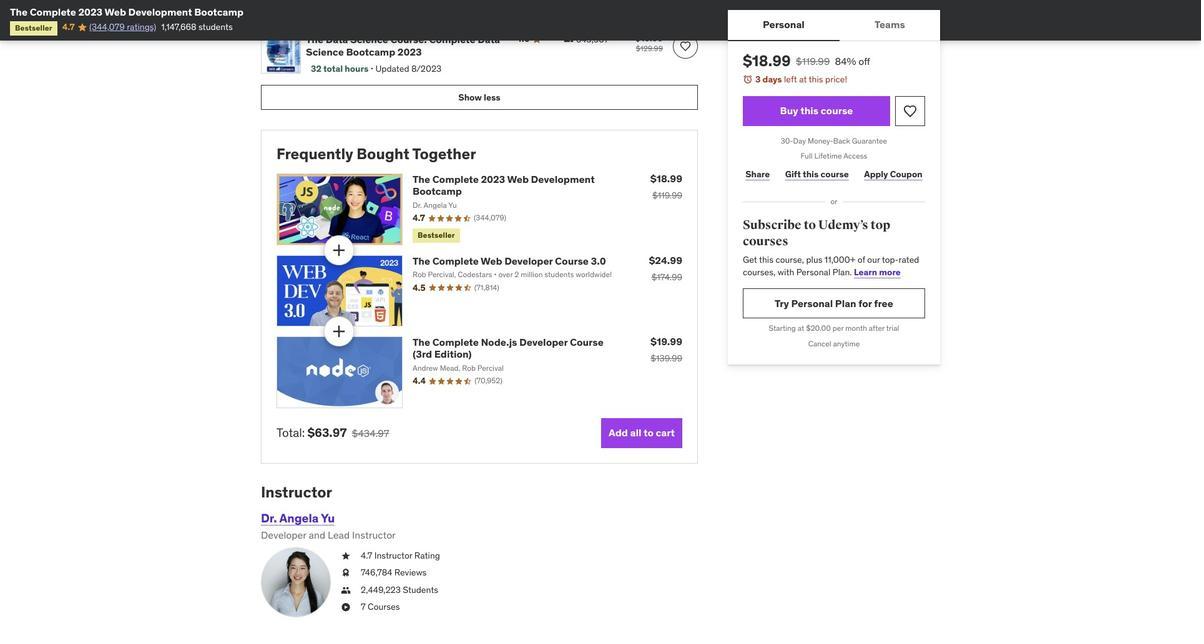 Task type: vqa. For each thing, say whether or not it's contained in the screenshot.
rightmost $18.99
yes



Task type: describe. For each thing, give the bounding box(es) containing it.
free
[[875, 297, 894, 310]]

get
[[743, 254, 758, 266]]

buy
[[780, 104, 799, 117]]

percival,
[[428, 270, 456, 279]]

guarantee
[[852, 136, 888, 145]]

71814 reviews element
[[475, 283, 499, 293]]

the complete web developer course 3.0 rob percival, codestars • over 2 million students worldwide!
[[413, 255, 612, 279]]

$139.99
[[651, 353, 683, 364]]

rob inside the complete web developer course 3.0 rob percival, codestars • over 2 million students worldwide!
[[413, 270, 426, 279]]

developer for web
[[505, 255, 553, 267]]

and
[[309, 529, 326, 542]]

plan
[[836, 297, 857, 310]]

4.6
[[517, 33, 530, 45]]

trial
[[887, 324, 900, 333]]

lead
[[328, 529, 350, 542]]

money-
[[808, 136, 834, 145]]

angela inside dr. angela yu developer and lead instructor
[[279, 511, 319, 526]]

updated
[[376, 63, 409, 74]]

add all to cart
[[609, 427, 675, 439]]

learn more link
[[854, 267, 901, 278]]

together
[[413, 145, 476, 164]]

the complete 2023 web development bootcamp dr. angela yu
[[413, 173, 595, 210]]

0 vertical spatial at
[[800, 74, 807, 85]]

xsmall image for 7 courses
[[341, 602, 351, 614]]

alarm image
[[743, 74, 753, 84]]

$19.99 for $19.99 $129.99
[[636, 33, 663, 44]]

complete for the complete 2023 web development bootcamp dr. angela yu
[[433, 173, 479, 186]]

the for the complete 2023 web development bootcamp
[[10, 6, 28, 18]]

(70,952)
[[475, 376, 503, 386]]

gift
[[786, 169, 801, 180]]

day
[[794, 136, 806, 145]]

8/2023
[[412, 63, 442, 74]]

2
[[515, 270, 519, 279]]

mead,
[[440, 363, 461, 373]]

rated
[[899, 254, 920, 266]]

cancel
[[809, 339, 832, 349]]

gift this course link
[[783, 162, 852, 187]]

7 courses
[[361, 602, 400, 613]]

bootcamp for the complete 2023 web development bootcamp
[[194, 6, 244, 18]]

4.7 for (344,079 ratings)
[[62, 21, 75, 33]]

rob inside the complete node.js developer course (3rd edition) andrew mead, rob percival
[[462, 363, 476, 373]]

add all to cart button
[[602, 418, 683, 448]]

(344,079 ratings)
[[89, 21, 156, 33]]

4.4
[[413, 376, 426, 387]]

try personal plan for free link
[[743, 289, 926, 319]]

add
[[609, 427, 628, 439]]

coupon
[[891, 169, 923, 180]]

0 horizontal spatial science
[[306, 45, 344, 58]]

2023 inside the data science course: complete data science bootcamp 2023
[[398, 45, 422, 58]]

7
[[361, 602, 366, 613]]

worldwide!
[[576, 270, 612, 279]]

2023 for the complete 2023 web development bootcamp dr. angela yu
[[481, 173, 505, 186]]

lifetime
[[815, 151, 842, 161]]

the for the complete node.js developer course (3rd edition) andrew mead, rob percival
[[413, 336, 430, 349]]

node.js
[[481, 336, 517, 349]]

dr. inside the complete 2023 web development bootcamp dr. angela yu
[[413, 200, 422, 210]]

courses
[[368, 602, 400, 613]]

3.0
[[591, 255, 606, 267]]

personal button
[[728, 10, 840, 40]]

$18.99 $119.99 84% off
[[743, 51, 871, 71]]

total:
[[277, 426, 305, 441]]

access
[[844, 151, 868, 161]]

the complete node.js developer course (3rd edition) andrew mead, rob percival
[[413, 336, 604, 373]]

course for the complete web developer course 3.0
[[555, 255, 589, 267]]

instructor inside dr. angela yu developer and lead instructor
[[352, 529, 396, 542]]

the for the complete web developer course 3.0 rob percival, codestars • over 2 million students worldwide!
[[413, 255, 430, 267]]

more
[[880, 267, 901, 278]]

udemy's
[[819, 217, 869, 233]]

xsmall image for 746,784 reviews
[[341, 567, 351, 580]]

hours
[[345, 63, 369, 74]]

anytime
[[834, 339, 860, 349]]

$19.99 for $19.99 $139.99
[[651, 336, 683, 348]]

cart
[[656, 427, 675, 439]]

top-
[[882, 254, 899, 266]]

dr. angela yu link
[[261, 511, 335, 526]]

gift this course
[[786, 169, 849, 180]]

this for buy
[[801, 104, 819, 117]]

dr. inside dr. angela yu developer and lead instructor
[[261, 511, 277, 526]]

the data science course: complete data science bootcamp 2023 link
[[306, 33, 502, 58]]

web for the complete 2023 web development bootcamp
[[105, 6, 126, 18]]

yu inside dr. angela yu developer and lead instructor
[[321, 511, 335, 526]]

32 total hours
[[311, 63, 369, 74]]

starting
[[769, 324, 796, 333]]

personal inside button
[[763, 18, 805, 31]]

4.7 for (344,079)
[[413, 213, 425, 224]]

apply
[[865, 169, 889, 180]]

4.5
[[413, 282, 426, 293]]

3
[[756, 74, 761, 85]]

million
[[521, 270, 543, 279]]

to inside subscribe to udemy's top courses
[[804, 217, 816, 233]]

frequently
[[277, 145, 353, 164]]

learn
[[854, 267, 878, 278]]

$18.99 $119.99
[[651, 172, 683, 201]]

course for buy this course
[[821, 104, 853, 117]]

course:
[[391, 33, 427, 46]]

the complete web developer course 3.0 link
[[413, 255, 606, 267]]

students inside the complete web developer course 3.0 rob percival, codestars • over 2 million students worldwide!
[[545, 270, 574, 279]]

$19.99 $139.99
[[651, 336, 683, 364]]

courses,
[[743, 267, 776, 278]]

complete for the complete web developer course 3.0 rob percival, codestars • over 2 million students worldwide!
[[433, 255, 479, 267]]

teams
[[875, 18, 906, 31]]

$19.99 $129.99
[[636, 33, 663, 53]]

70952 reviews element
[[475, 376, 503, 387]]

1 horizontal spatial 4.7
[[361, 550, 373, 561]]

development for the complete 2023 web development bootcamp dr. angela yu
[[531, 173, 595, 186]]

at inside starting at $20.00 per month after trial cancel anytime
[[798, 324, 805, 333]]

show less button
[[261, 85, 698, 110]]



Task type: locate. For each thing, give the bounding box(es) containing it.
3 days left at this price!
[[756, 74, 848, 85]]

data up 32 total hours
[[326, 33, 348, 46]]

1 horizontal spatial dr.
[[413, 200, 422, 210]]

reviews
[[395, 567, 427, 579]]

2 horizontal spatial 4.7
[[413, 213, 425, 224]]

1 horizontal spatial science
[[350, 33, 388, 46]]

the inside the complete node.js developer course (3rd edition) andrew mead, rob percival
[[413, 336, 430, 349]]

developer for node.js
[[520, 336, 568, 349]]

$18.99 for $18.99 $119.99 84% off
[[743, 51, 791, 71]]

bought
[[357, 145, 410, 164]]

0 horizontal spatial dr.
[[261, 511, 277, 526]]

for
[[859, 297, 872, 310]]

1 xsmall image from the top
[[341, 550, 351, 562]]

starting at $20.00 per month after trial cancel anytime
[[769, 324, 900, 349]]

personal inside 'link'
[[792, 297, 833, 310]]

all
[[631, 427, 642, 439]]

1 vertical spatial at
[[798, 324, 805, 333]]

746,784 reviews
[[361, 567, 427, 579]]

1 horizontal spatial $119.99
[[796, 55, 830, 67]]

0 vertical spatial bootcamp
[[194, 6, 244, 18]]

1 horizontal spatial data
[[478, 33, 500, 46]]

instructor up 'dr. angela yu' link
[[261, 483, 332, 502]]

yu inside the complete 2023 web development bootcamp dr. angela yu
[[449, 200, 457, 210]]

$24.99 $174.99
[[649, 254, 683, 283]]

2 vertical spatial 2023
[[481, 173, 505, 186]]

data left 4.6
[[478, 33, 500, 46]]

1 horizontal spatial yu
[[449, 200, 457, 210]]

course
[[555, 255, 589, 267], [570, 336, 604, 349]]

1 horizontal spatial bootcamp
[[346, 45, 396, 58]]

the for the data science course: complete data science bootcamp 2023
[[306, 33, 324, 46]]

data
[[326, 33, 348, 46], [478, 33, 500, 46]]

to
[[804, 217, 816, 233], [644, 427, 654, 439]]

2 xsmall image from the top
[[341, 567, 351, 580]]

developer up million
[[505, 255, 553, 267]]

0 horizontal spatial angela
[[279, 511, 319, 526]]

show less
[[459, 92, 501, 103]]

buy this course
[[780, 104, 853, 117]]

0 vertical spatial course
[[555, 255, 589, 267]]

course inside the complete web developer course 3.0 rob percival, codestars • over 2 million students worldwide!
[[555, 255, 589, 267]]

course
[[821, 104, 853, 117], [821, 169, 849, 180]]

angela inside the complete 2023 web development bootcamp dr. angela yu
[[424, 200, 447, 210]]

course inside the complete node.js developer course (3rd edition) andrew mead, rob percival
[[570, 336, 604, 349]]

codestars
[[458, 270, 492, 279]]

to inside button
[[644, 427, 654, 439]]

1 course from the top
[[821, 104, 853, 117]]

0 horizontal spatial data
[[326, 33, 348, 46]]

32
[[311, 63, 322, 74]]

this right gift in the right of the page
[[803, 169, 819, 180]]

dr. angela yu image
[[261, 548, 331, 618]]

complete for the complete 2023 web development bootcamp
[[30, 6, 76, 18]]

instructor up 746,784 reviews
[[375, 550, 413, 561]]

bootcamp inside the complete 2023 web development bootcamp dr. angela yu
[[413, 185, 462, 198]]

3 xsmall image from the top
[[341, 585, 351, 597]]

bootcamp for the complete 2023 web development bootcamp dr. angela yu
[[413, 185, 462, 198]]

0 horizontal spatial bestseller
[[15, 23, 52, 33]]

percival
[[478, 363, 504, 373]]

learn more
[[854, 267, 901, 278]]

2 vertical spatial web
[[481, 255, 503, 267]]

course,
[[776, 254, 804, 266]]

2023 up (344,079 at the top of page
[[78, 6, 103, 18]]

xsmall image left 2,449,223
[[341, 585, 351, 597]]

with
[[778, 267, 795, 278]]

developer right node.js
[[520, 336, 568, 349]]

this for gift
[[803, 169, 819, 180]]

1 vertical spatial course
[[570, 336, 604, 349]]

1 vertical spatial yu
[[321, 511, 335, 526]]

students right million
[[545, 270, 574, 279]]

1 vertical spatial to
[[644, 427, 654, 439]]

2023 up updated 8/2023
[[398, 45, 422, 58]]

0 vertical spatial yu
[[449, 200, 457, 210]]

this for get
[[759, 254, 774, 266]]

0 horizontal spatial $18.99
[[651, 172, 683, 185]]

2 vertical spatial instructor
[[375, 550, 413, 561]]

this inside button
[[801, 104, 819, 117]]

4.7 instructor rating
[[361, 550, 440, 561]]

11,000+
[[825, 254, 856, 266]]

645,567
[[576, 34, 609, 45]]

course inside button
[[821, 104, 853, 117]]

back
[[834, 136, 851, 145]]

wishlist image
[[903, 103, 918, 118]]

developer
[[505, 255, 553, 267], [520, 336, 568, 349], [261, 529, 306, 542]]

the inside the complete web developer course 3.0 rob percival, codestars • over 2 million students worldwide!
[[413, 255, 430, 267]]

2023 for the complete 2023 web development bootcamp
[[78, 6, 103, 18]]

4 xsmall image from the top
[[341, 602, 351, 614]]

personal up $18.99 $119.99 84% off
[[763, 18, 805, 31]]

0 vertical spatial web
[[105, 6, 126, 18]]

0 vertical spatial 2023
[[78, 6, 103, 18]]

course up back
[[821, 104, 853, 117]]

0 vertical spatial $119.99
[[796, 55, 830, 67]]

0 vertical spatial $18.99
[[743, 51, 791, 71]]

this right buy
[[801, 104, 819, 117]]

$174.99
[[652, 271, 683, 283]]

2023 inside the complete 2023 web development bootcamp dr. angela yu
[[481, 173, 505, 186]]

personal inside get this course, plus 11,000+ of our top-rated courses, with personal plan.
[[797, 267, 831, 278]]

total: $63.97 $434.97
[[277, 425, 390, 441]]

1 vertical spatial $19.99
[[651, 336, 683, 348]]

web for the complete 2023 web development bootcamp dr. angela yu
[[508, 173, 529, 186]]

angela up and
[[279, 511, 319, 526]]

over
[[499, 270, 513, 279]]

0 horizontal spatial to
[[644, 427, 654, 439]]

the for the complete 2023 web development bootcamp dr. angela yu
[[413, 173, 430, 186]]

edition)
[[435, 348, 472, 361]]

1 vertical spatial 2023
[[398, 45, 422, 58]]

show
[[459, 92, 482, 103]]

4.7
[[62, 21, 75, 33], [413, 213, 425, 224], [361, 550, 373, 561]]

developer for yu
[[261, 529, 306, 542]]

0 horizontal spatial development
[[128, 6, 192, 18]]

rob right mead, at the left bottom of page
[[462, 363, 476, 373]]

$119.99 inside $18.99 $119.99
[[653, 190, 683, 201]]

0 vertical spatial to
[[804, 217, 816, 233]]

instructor up 4.7 instructor rating
[[352, 529, 396, 542]]

1 vertical spatial students
[[545, 270, 574, 279]]

0 horizontal spatial rob
[[413, 270, 426, 279]]

subscribe to udemy's top courses
[[743, 217, 891, 249]]

this left price!
[[809, 74, 824, 85]]

1 horizontal spatial development
[[531, 173, 595, 186]]

wishlist image
[[680, 40, 692, 53]]

after
[[869, 324, 885, 333]]

$19.99 left wishlist image
[[636, 33, 663, 44]]

0 vertical spatial students
[[199, 21, 233, 33]]

xsmall image left 7
[[341, 602, 351, 614]]

to left udemy's
[[804, 217, 816, 233]]

0 vertical spatial development
[[128, 6, 192, 18]]

plus
[[807, 254, 823, 266]]

2023 up (344,079)
[[481, 173, 505, 186]]

0 vertical spatial personal
[[763, 18, 805, 31]]

complete for the complete node.js developer course (3rd edition) andrew mead, rob percival
[[433, 336, 479, 349]]

1 horizontal spatial bestseller
[[418, 231, 455, 240]]

web inside the complete web developer course 3.0 rob percival, codestars • over 2 million students worldwide!
[[481, 255, 503, 267]]

2,449,223
[[361, 585, 401, 596]]

1 horizontal spatial angela
[[424, 200, 447, 210]]

1 horizontal spatial rob
[[462, 363, 476, 373]]

tab list
[[728, 10, 941, 41]]

(3rd
[[413, 348, 432, 361]]

0 vertical spatial $19.99
[[636, 33, 663, 44]]

the complete 2023 web development bootcamp
[[10, 6, 244, 18]]

bootcamp up 1,147,668 students
[[194, 6, 244, 18]]

personal up $20.00
[[792, 297, 833, 310]]

month
[[846, 324, 868, 333]]

rob up 4.5
[[413, 270, 426, 279]]

complete inside the complete 2023 web development bootcamp dr. angela yu
[[433, 173, 479, 186]]

1 horizontal spatial 2023
[[398, 45, 422, 58]]

the
[[10, 6, 28, 18], [306, 33, 324, 46], [413, 173, 430, 186], [413, 255, 430, 267], [413, 336, 430, 349]]

complete inside the data science course: complete data science bootcamp 2023
[[429, 33, 476, 46]]

0 vertical spatial course
[[821, 104, 853, 117]]

0 vertical spatial instructor
[[261, 483, 332, 502]]

updated 8/2023
[[376, 63, 442, 74]]

30-
[[781, 136, 794, 145]]

course for the complete node.js developer course (3rd edition)
[[570, 336, 604, 349]]

this inside get this course, plus 11,000+ of our top-rated courses, with personal plan.
[[759, 254, 774, 266]]

0 vertical spatial 4.7
[[62, 21, 75, 33]]

344079 reviews element
[[474, 213, 507, 224]]

developer inside the complete web developer course 3.0 rob percival, codestars • over 2 million students worldwide!
[[505, 255, 553, 267]]

1 vertical spatial developer
[[520, 336, 568, 349]]

rating
[[415, 550, 440, 561]]

the inside the data science course: complete data science bootcamp 2023
[[306, 33, 324, 46]]

2 vertical spatial personal
[[792, 297, 833, 310]]

$19.99
[[636, 33, 663, 44], [651, 336, 683, 348]]

0 horizontal spatial web
[[105, 6, 126, 18]]

0 vertical spatial developer
[[505, 255, 553, 267]]

$18.99 for $18.99 $119.99
[[651, 172, 683, 185]]

2 horizontal spatial bootcamp
[[413, 185, 462, 198]]

yu
[[449, 200, 457, 210], [321, 511, 335, 526]]

1 vertical spatial 4.7
[[413, 213, 425, 224]]

developer inside dr. angela yu developer and lead instructor
[[261, 529, 306, 542]]

xsmall image for 4.7 instructor rating
[[341, 550, 351, 562]]

yu up and
[[321, 511, 335, 526]]

1 vertical spatial personal
[[797, 267, 831, 278]]

dr. angela yu developer and lead instructor
[[261, 511, 396, 542]]

xsmall image down "lead" in the bottom left of the page
[[341, 550, 351, 562]]

xsmall image
[[564, 34, 574, 44]]

students right 1,147,668
[[199, 21, 233, 33]]

dr.
[[413, 200, 422, 210], [261, 511, 277, 526]]

(71,814)
[[475, 283, 499, 292]]

course down lifetime
[[821, 169, 849, 180]]

1 vertical spatial $18.99
[[651, 172, 683, 185]]

0 vertical spatial bestseller
[[15, 23, 52, 33]]

0 vertical spatial rob
[[413, 270, 426, 279]]

1,147,668 students
[[161, 21, 233, 33]]

developer inside the complete node.js developer course (3rd edition) andrew mead, rob percival
[[520, 336, 568, 349]]

complete inside the complete node.js developer course (3rd edition) andrew mead, rob percival
[[433, 336, 479, 349]]

2 horizontal spatial 2023
[[481, 173, 505, 186]]

1 horizontal spatial $18.99
[[743, 51, 791, 71]]

1 vertical spatial bestseller
[[418, 231, 455, 240]]

0 horizontal spatial yu
[[321, 511, 335, 526]]

0 vertical spatial dr.
[[413, 200, 422, 210]]

0 horizontal spatial 4.7
[[62, 21, 75, 33]]

less
[[484, 92, 501, 103]]

andrew
[[413, 363, 438, 373]]

bootcamp down together
[[413, 185, 462, 198]]

yu down together
[[449, 200, 457, 210]]

courses
[[743, 233, 789, 249]]

1 vertical spatial web
[[508, 173, 529, 186]]

to right all
[[644, 427, 654, 439]]

at
[[800, 74, 807, 85], [798, 324, 805, 333]]

science up hours
[[350, 33, 388, 46]]

1 horizontal spatial web
[[481, 255, 503, 267]]

1,147,668
[[161, 21, 196, 33]]

0 horizontal spatial bootcamp
[[194, 6, 244, 18]]

personal down plus
[[797, 267, 831, 278]]

this up courses,
[[759, 254, 774, 266]]

2 vertical spatial bootcamp
[[413, 185, 462, 198]]

web inside the complete 2023 web development bootcamp dr. angela yu
[[508, 173, 529, 186]]

xsmall image for 2,449,223 students
[[341, 585, 351, 597]]

teams button
[[840, 10, 941, 40]]

at right left
[[800, 74, 807, 85]]

0 horizontal spatial $119.99
[[653, 190, 683, 201]]

1 vertical spatial dr.
[[261, 511, 277, 526]]

$20.00
[[806, 324, 831, 333]]

$24.99
[[649, 254, 683, 266]]

$19.99 up $139.99
[[651, 336, 683, 348]]

746,784
[[361, 567, 393, 579]]

xsmall image left "746,784"
[[341, 567, 351, 580]]

try personal plan for free
[[775, 297, 894, 310]]

the inside the complete 2023 web development bootcamp dr. angela yu
[[413, 173, 430, 186]]

subscribe
[[743, 217, 802, 233]]

share
[[746, 169, 770, 180]]

price!
[[826, 74, 848, 85]]

(344,079)
[[474, 213, 507, 223]]

2 vertical spatial developer
[[261, 529, 306, 542]]

1 horizontal spatial students
[[545, 270, 574, 279]]

0 vertical spatial angela
[[424, 200, 447, 210]]

1 vertical spatial development
[[531, 173, 595, 186]]

developer down 'dr. angela yu' link
[[261, 529, 306, 542]]

tab list containing personal
[[728, 10, 941, 41]]

•
[[494, 270, 497, 279]]

bootcamp up hours
[[346, 45, 396, 58]]

the complete node.js developer course (3rd edition) link
[[413, 336, 604, 361]]

2 horizontal spatial web
[[508, 173, 529, 186]]

share button
[[743, 162, 773, 187]]

at left $20.00
[[798, 324, 805, 333]]

course for gift this course
[[821, 169, 849, 180]]

$434.97
[[352, 427, 390, 440]]

development for the complete 2023 web development bootcamp
[[128, 6, 192, 18]]

1 vertical spatial instructor
[[352, 529, 396, 542]]

1 vertical spatial angela
[[279, 511, 319, 526]]

1 vertical spatial bootcamp
[[346, 45, 396, 58]]

total
[[324, 63, 343, 74]]

per
[[833, 324, 844, 333]]

left
[[784, 74, 797, 85]]

the complete 2023 web development bootcamp link
[[413, 173, 595, 198]]

$119.99 inside $18.99 $119.99 84% off
[[796, 55, 830, 67]]

1 vertical spatial rob
[[462, 363, 476, 373]]

rob
[[413, 270, 426, 279], [462, 363, 476, 373]]

development
[[128, 6, 192, 18], [531, 173, 595, 186]]

angela down together
[[424, 200, 447, 210]]

30-day money-back guarantee full lifetime access
[[781, 136, 888, 161]]

science up total
[[306, 45, 344, 58]]

development inside the complete 2023 web development bootcamp dr. angela yu
[[531, 173, 595, 186]]

xsmall image
[[341, 550, 351, 562], [341, 567, 351, 580], [341, 585, 351, 597], [341, 602, 351, 614]]

1 vertical spatial $119.99
[[653, 190, 683, 201]]

$119.99 for $18.99 $119.99
[[653, 190, 683, 201]]

bootcamp inside the data science course: complete data science bootcamp 2023
[[346, 45, 396, 58]]

2 data from the left
[[478, 33, 500, 46]]

science
[[350, 33, 388, 46], [306, 45, 344, 58]]

the data science course: complete data science bootcamp 2023
[[306, 33, 500, 58]]

0 horizontal spatial 2023
[[78, 6, 103, 18]]

1 vertical spatial course
[[821, 169, 849, 180]]

2 course from the top
[[821, 169, 849, 180]]

$119.99 for $18.99 $119.99 84% off
[[796, 55, 830, 67]]

2 vertical spatial 4.7
[[361, 550, 373, 561]]

apply coupon
[[865, 169, 923, 180]]

instructor
[[261, 483, 332, 502], [352, 529, 396, 542], [375, 550, 413, 561]]

2,449,223 students
[[361, 585, 439, 596]]

buy this course button
[[743, 96, 891, 126]]

1 horizontal spatial to
[[804, 217, 816, 233]]

1 data from the left
[[326, 33, 348, 46]]

complete inside the complete web developer course 3.0 rob percival, codestars • over 2 million students worldwide!
[[433, 255, 479, 267]]

0 horizontal spatial students
[[199, 21, 233, 33]]



